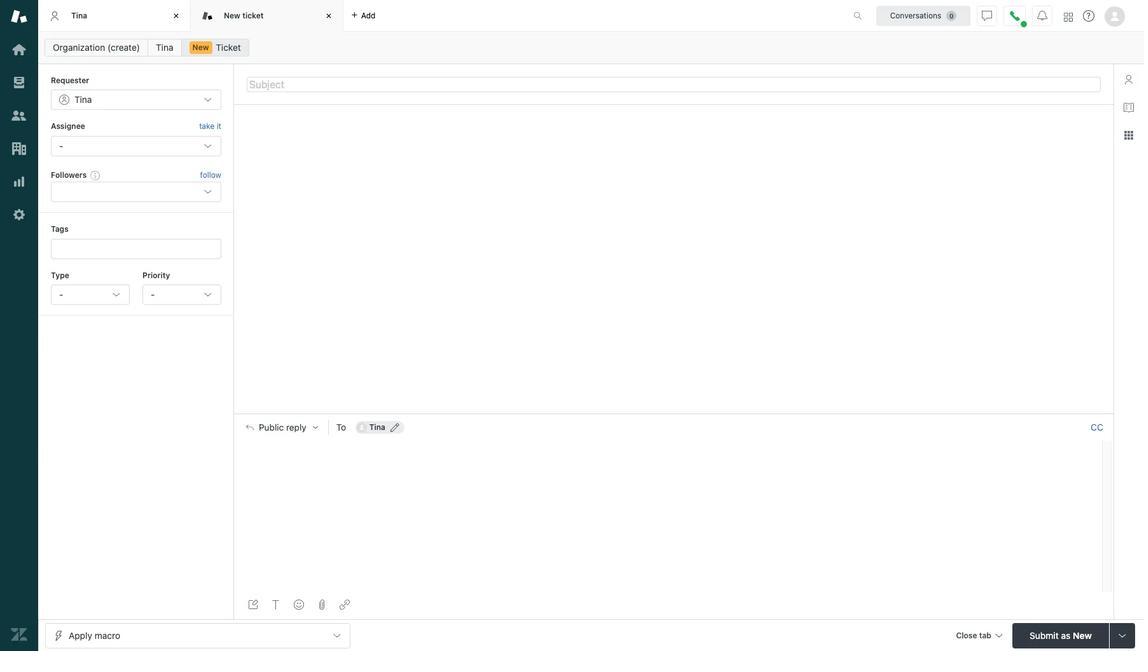 Task type: locate. For each thing, give the bounding box(es) containing it.
tina
[[71, 11, 87, 20], [156, 42, 173, 53], [74, 94, 92, 105], [369, 423, 385, 432]]

new right as
[[1073, 631, 1092, 641]]

- button down priority
[[142, 285, 221, 305]]

- for priority
[[151, 289, 155, 300]]

add button
[[343, 0, 383, 31]]

requester
[[51, 76, 89, 85]]

new inside tab
[[224, 11, 240, 20]]

- inside the "assignee" 'element'
[[59, 140, 63, 151]]

0 horizontal spatial - button
[[51, 285, 130, 305]]

public
[[259, 423, 284, 433]]

follow
[[200, 170, 221, 180]]

1 horizontal spatial new
[[224, 11, 240, 20]]

organization
[[53, 42, 105, 53]]

1 close image from the left
[[170, 10, 183, 22]]

1 horizontal spatial close image
[[322, 10, 335, 22]]

(create)
[[108, 42, 140, 53]]

zendesk image
[[11, 627, 27, 644]]

close image inside the tina "tab"
[[170, 10, 183, 22]]

tina up 'organization'
[[71, 11, 87, 20]]

Subject field
[[247, 77, 1101, 92]]

tina right the tina@gmail.com image on the bottom of page
[[369, 423, 385, 432]]

get started image
[[11, 41, 27, 58]]

public reply
[[259, 423, 306, 433]]

admin image
[[11, 207, 27, 223]]

tina link
[[148, 39, 182, 57]]

format text image
[[271, 600, 281, 611]]

new left 'ticket' at left
[[192, 43, 209, 52]]

0 horizontal spatial close image
[[170, 10, 183, 22]]

tina right (create)
[[156, 42, 173, 53]]

new left ticket
[[224, 11, 240, 20]]

tina inside requester element
[[74, 94, 92, 105]]

submit as new
[[1030, 631, 1092, 641]]

get help image
[[1083, 10, 1095, 22]]

Tags field
[[60, 243, 209, 255]]

tina down the requester
[[74, 94, 92, 105]]

add attachment image
[[317, 600, 327, 611]]

add link (cmd k) image
[[340, 600, 350, 611]]

0 vertical spatial new
[[224, 11, 240, 20]]

1 horizontal spatial - button
[[142, 285, 221, 305]]

customers image
[[11, 107, 27, 124]]

zendesk support image
[[11, 8, 27, 25]]

apply
[[69, 631, 92, 641]]

conversations button
[[876, 5, 971, 26]]

add
[[361, 10, 376, 20]]

close tab button
[[950, 624, 1007, 651]]

- down assignee
[[59, 140, 63, 151]]

-
[[59, 140, 63, 151], [59, 289, 63, 300], [151, 289, 155, 300]]

- button down the type
[[51, 285, 130, 305]]

secondary element
[[38, 35, 1144, 60]]

take
[[199, 122, 215, 131]]

- button
[[51, 285, 130, 305], [142, 285, 221, 305]]

ticket
[[216, 42, 241, 53]]

- button for priority
[[142, 285, 221, 305]]

reply
[[286, 423, 306, 433]]

draft mode image
[[248, 600, 258, 611]]

new
[[224, 11, 240, 20], [192, 43, 209, 52], [1073, 631, 1092, 641]]

- down the type
[[59, 289, 63, 300]]

1 vertical spatial new
[[192, 43, 209, 52]]

0 horizontal spatial new
[[192, 43, 209, 52]]

displays possible ticket submission types image
[[1117, 631, 1128, 641]]

tina tab
[[38, 0, 191, 32]]

button displays agent's chat status as invisible. image
[[982, 10, 992, 21]]

public reply button
[[235, 415, 328, 441]]

close image inside new ticket tab
[[322, 10, 335, 22]]

apps image
[[1124, 130, 1134, 141]]

to
[[336, 422, 346, 433]]

2 horizontal spatial new
[[1073, 631, 1092, 641]]

1 - button from the left
[[51, 285, 130, 305]]

insert emojis image
[[294, 600, 304, 611]]

close
[[956, 631, 977, 641]]

close image left "add" dropdown button
[[322, 10, 335, 22]]

2 - button from the left
[[142, 285, 221, 305]]

tab
[[979, 631, 992, 641]]

2 close image from the left
[[322, 10, 335, 22]]

- down priority
[[151, 289, 155, 300]]

tina inside "tab"
[[71, 11, 87, 20]]

new inside secondary element
[[192, 43, 209, 52]]

tabs tab list
[[38, 0, 840, 32]]

close image up tina 'link'
[[170, 10, 183, 22]]

priority
[[142, 271, 170, 280]]

edit user image
[[390, 424, 399, 432]]

it
[[217, 122, 221, 131]]

close image
[[170, 10, 183, 22], [322, 10, 335, 22]]

tina inside 'link'
[[156, 42, 173, 53]]



Task type: vqa. For each thing, say whether or not it's contained in the screenshot.
the Tags
yes



Task type: describe. For each thing, give the bounding box(es) containing it.
new ticket
[[224, 11, 264, 20]]

cc
[[1091, 422, 1103, 433]]

followers
[[51, 170, 87, 180]]

notifications image
[[1037, 10, 1048, 21]]

submit
[[1030, 631, 1059, 641]]

organization (create)
[[53, 42, 140, 53]]

take it button
[[199, 120, 221, 133]]

apply macro
[[69, 631, 120, 641]]

views image
[[11, 74, 27, 91]]

reporting image
[[11, 174, 27, 190]]

follow button
[[200, 170, 221, 181]]

ticket
[[242, 11, 264, 20]]

cc button
[[1091, 422, 1103, 434]]

minimize composer image
[[669, 409, 679, 419]]

info on adding followers image
[[90, 170, 101, 181]]

- for type
[[59, 289, 63, 300]]

tina@gmail.com image
[[357, 423, 367, 433]]

requester element
[[51, 90, 221, 110]]

knowledge image
[[1124, 102, 1134, 113]]

type
[[51, 271, 69, 280]]

- button for type
[[51, 285, 130, 305]]

new ticket tab
[[191, 0, 343, 32]]

close image for tina
[[170, 10, 183, 22]]

new for new
[[192, 43, 209, 52]]

main element
[[0, 0, 38, 652]]

assignee
[[51, 122, 85, 131]]

as
[[1061, 631, 1071, 641]]

followers element
[[51, 182, 221, 202]]

organizations image
[[11, 141, 27, 157]]

assignee element
[[51, 136, 221, 156]]

customer context image
[[1124, 74, 1134, 85]]

macro
[[95, 631, 120, 641]]

tags
[[51, 225, 69, 234]]

conversations
[[890, 10, 942, 20]]

zendesk products image
[[1064, 12, 1073, 21]]

organization (create) button
[[45, 39, 148, 57]]

new for new ticket
[[224, 11, 240, 20]]

2 vertical spatial new
[[1073, 631, 1092, 641]]

take it
[[199, 122, 221, 131]]

close image for new ticket
[[322, 10, 335, 22]]

close tab
[[956, 631, 992, 641]]



